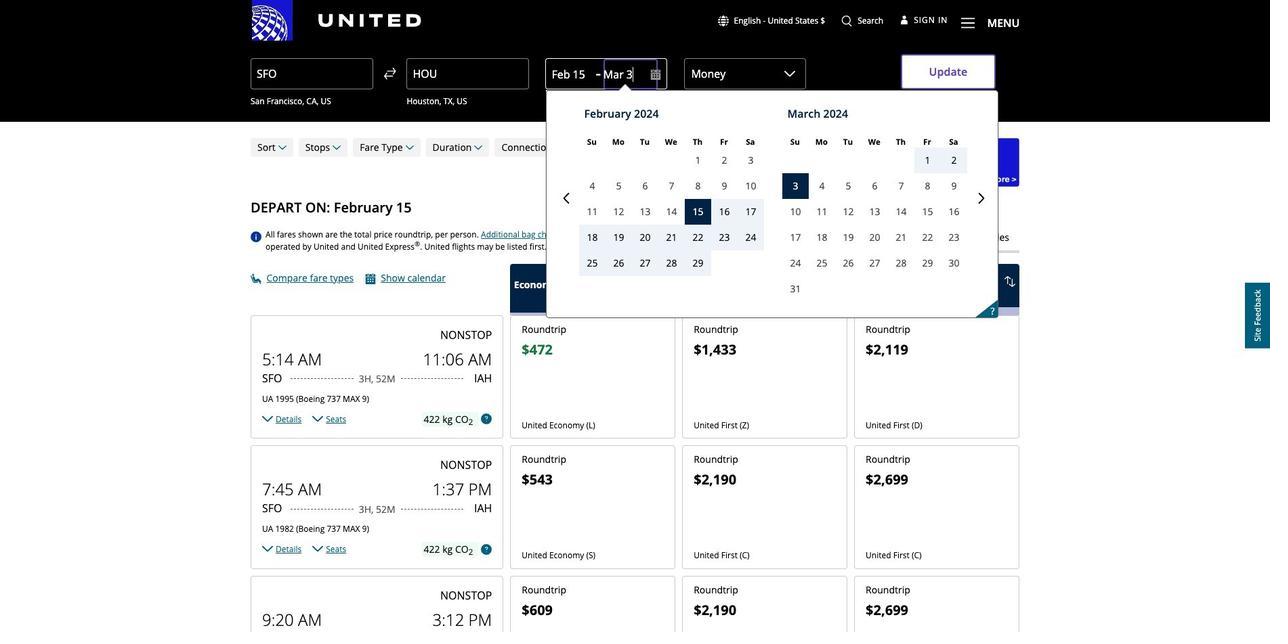 Task type: locate. For each thing, give the bounding box(es) containing it.
1 row from the top
[[251, 264, 1020, 316]]

currently in english united states	$ enter to change image
[[718, 16, 729, 26]]

row
[[251, 264, 1020, 316], [251, 316, 1020, 439], [251, 446, 1020, 570], [251, 577, 1020, 633]]

4 row from the top
[[251, 577, 1020, 633]]

None text field
[[694, 323, 836, 421], [522, 454, 664, 552], [866, 454, 1008, 552], [866, 584, 1008, 633], [694, 323, 836, 421], [522, 454, 664, 552], [866, 454, 1008, 552], [866, 584, 1008, 633]]

grid
[[251, 316, 1020, 633]]

From text field
[[251, 58, 373, 89]]

3 row from the top
[[251, 446, 1020, 570]]

None text field
[[522, 323, 664, 421], [866, 323, 1008, 421], [694, 454, 836, 552], [522, 584, 664, 633], [694, 584, 836, 633], [522, 323, 664, 421], [866, 323, 1008, 421], [694, 454, 836, 552], [522, 584, 664, 633], [694, 584, 836, 633]]

calendar application
[[551, 91, 1271, 318]]

tab list
[[884, 230, 1020, 253]]



Task type: vqa. For each thing, say whether or not it's contained in the screenshot.
MOVE FORWARD TO SWITCH TO THE NEXT MONTH. image
yes



Task type: describe. For each thing, give the bounding box(es) containing it.
move forward to switch to the next month. image
[[977, 193, 988, 204]]

Departure text field
[[552, 59, 591, 90]]

To text field
[[407, 58, 530, 89]]

Return text field
[[604, 59, 658, 90]]

qdd6h image
[[251, 232, 262, 243]]

sort by price image
[[1005, 276, 1016, 287]]

2 row from the top
[[251, 316, 1020, 439]]

move backward to switch to the previous month. image
[[561, 193, 572, 204]]

united logo link to homepage image
[[252, 0, 421, 41]]



